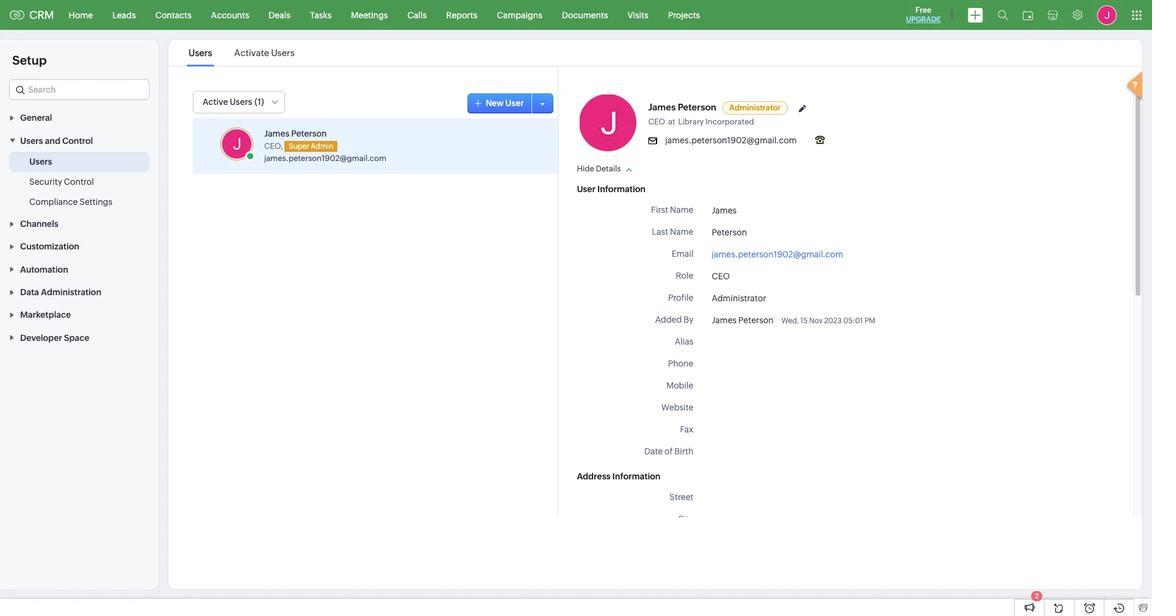 Task type: vqa. For each thing, say whether or not it's contained in the screenshot.


Task type: describe. For each thing, give the bounding box(es) containing it.
documents
[[562, 10, 608, 20]]

address
[[577, 472, 611, 482]]

pm
[[865, 317, 876, 325]]

peterson inside james peterson ceo, super admin james.peterson1902@gmail.com
[[291, 129, 327, 139]]

setup
[[12, 53, 47, 67]]

peterson left wed,
[[739, 316, 774, 325]]

home
[[69, 10, 93, 20]]

ceo for ceo at library incorporated
[[648, 117, 665, 126]]

calls
[[408, 10, 427, 20]]

projects link
[[658, 0, 710, 30]]

channels button
[[0, 212, 159, 235]]

administrator for james peterson
[[729, 103, 781, 112]]

by
[[684, 315, 694, 325]]

meetings link
[[341, 0, 398, 30]]

administration
[[41, 288, 101, 297]]

active
[[203, 97, 228, 107]]

street
[[670, 493, 694, 502]]

last
[[652, 227, 668, 237]]

create menu image
[[968, 8, 983, 22]]

crm link
[[10, 9, 54, 21]]

campaigns
[[497, 10, 543, 20]]

channels
[[20, 219, 58, 229]]

james right "by"
[[712, 316, 737, 325]]

0 horizontal spatial james.peterson1902@gmail.com link
[[264, 154, 386, 163]]

peterson up ceo at library incorporated
[[678, 102, 717, 112]]

ceo,
[[264, 141, 283, 151]]

deals
[[269, 10, 291, 20]]

peterson right last name
[[712, 228, 747, 237]]

security
[[29, 177, 62, 187]]

address information
[[577, 472, 661, 482]]

fax
[[680, 425, 694, 435]]

compliance settings
[[29, 197, 112, 207]]

general
[[20, 113, 52, 123]]

admin
[[311, 142, 333, 151]]

users inside 'dropdown button'
[[20, 136, 43, 146]]

05:01
[[844, 317, 863, 325]]

profile image
[[1097, 5, 1117, 25]]

accounts link
[[201, 0, 259, 30]]

profile
[[668, 293, 694, 303]]

information for user information
[[598, 184, 646, 194]]

2
[[1035, 593, 1039, 600]]

search image
[[998, 10, 1008, 20]]

ceo for ceo
[[712, 272, 730, 281]]

data administration button
[[0, 281, 159, 303]]

james peterson ceo, super admin james.peterson1902@gmail.com
[[264, 129, 386, 163]]

documents link
[[552, 0, 618, 30]]

users and control region
[[0, 152, 159, 212]]

crm
[[29, 9, 54, 21]]

marketplace button
[[0, 303, 159, 326]]

automation
[[20, 265, 68, 275]]

tasks
[[310, 10, 332, 20]]

of
[[665, 447, 673, 457]]

users right activate
[[271, 48, 295, 58]]

details
[[596, 164, 621, 173]]

data administration
[[20, 288, 101, 297]]

free upgrade
[[906, 5, 941, 24]]

calls link
[[398, 0, 437, 30]]

phone
[[668, 359, 694, 369]]

administrator for profile
[[712, 294, 767, 303]]

general button
[[0, 106, 159, 129]]

customization
[[20, 242, 79, 252]]

create menu element
[[961, 0, 991, 30]]

library
[[678, 117, 704, 126]]

tasks link
[[300, 0, 341, 30]]

wed,
[[782, 317, 799, 325]]

added
[[655, 315, 682, 325]]

nov
[[809, 317, 823, 325]]

new user
[[486, 98, 524, 108]]

space
[[64, 333, 89, 343]]

james peterson for wed, 15 nov 2023 05:01 pm
[[712, 316, 774, 325]]

2023
[[824, 317, 842, 325]]

data
[[20, 288, 39, 297]]

last name
[[652, 227, 694, 237]]

security control link
[[29, 176, 94, 188]]

leads
[[112, 10, 136, 20]]

james right first name
[[712, 206, 737, 215]]

email
[[672, 249, 694, 259]]

security control
[[29, 177, 94, 187]]

reports
[[446, 10, 478, 20]]

active users (1)
[[203, 97, 264, 107]]

user inside button
[[506, 98, 524, 108]]

customization button
[[0, 235, 159, 258]]

information for address information
[[613, 472, 661, 482]]



Task type: locate. For each thing, give the bounding box(es) containing it.
new user button
[[468, 93, 536, 113]]

meetings
[[351, 10, 388, 20]]

upgrade
[[906, 15, 941, 24]]

ceo
[[648, 117, 665, 126], [712, 272, 730, 281]]

information down details on the right top
[[598, 184, 646, 194]]

contacts
[[155, 10, 192, 20]]

date of birth
[[645, 447, 694, 457]]

activate users
[[234, 48, 295, 58]]

0 horizontal spatial user
[[506, 98, 524, 108]]

0 vertical spatial users link
[[187, 48, 214, 58]]

projects
[[668, 10, 700, 20]]

date
[[645, 447, 663, 457]]

deals link
[[259, 0, 300, 30]]

control inside region
[[64, 177, 94, 187]]

users and control button
[[0, 129, 159, 152]]

administrator
[[729, 103, 781, 112], [712, 294, 767, 303]]

developer space
[[20, 333, 89, 343]]

city
[[678, 515, 694, 524]]

0 vertical spatial control
[[62, 136, 93, 146]]

users link down contacts link
[[187, 48, 214, 58]]

hide details
[[577, 164, 621, 173]]

list
[[178, 40, 306, 66]]

15
[[801, 317, 808, 325]]

calendar image
[[1023, 10, 1033, 20]]

activate users link
[[232, 48, 297, 58]]

1 name from the top
[[670, 205, 694, 215]]

name right the first
[[670, 205, 694, 215]]

website
[[661, 403, 694, 413]]

0 vertical spatial administrator
[[729, 103, 781, 112]]

name for last name
[[670, 227, 694, 237]]

birth
[[675, 447, 694, 457]]

Search text field
[[10, 80, 149, 99]]

users left and
[[20, 136, 43, 146]]

james
[[648, 102, 676, 112], [264, 129, 290, 139], [712, 206, 737, 215], [712, 316, 737, 325]]

role
[[676, 271, 694, 281]]

contacts link
[[146, 0, 201, 30]]

developer space button
[[0, 326, 159, 349]]

home link
[[59, 0, 103, 30]]

list containing users
[[178, 40, 306, 66]]

1 vertical spatial james.peterson1902@gmail.com
[[264, 154, 386, 163]]

0 vertical spatial information
[[598, 184, 646, 194]]

users link inside users and control region
[[29, 155, 52, 168]]

1 vertical spatial name
[[670, 227, 694, 237]]

1 horizontal spatial ceo
[[712, 272, 730, 281]]

free
[[916, 5, 932, 15]]

alias
[[675, 337, 694, 347]]

1 vertical spatial user
[[577, 184, 596, 194]]

1 vertical spatial control
[[64, 177, 94, 187]]

visits
[[628, 10, 649, 20]]

ceo right the role on the top right
[[712, 272, 730, 281]]

2 vertical spatial james.peterson1902@gmail.com
[[712, 250, 844, 259]]

1 vertical spatial users link
[[29, 155, 52, 168]]

new
[[486, 98, 504, 108]]

ceo at library incorporated
[[648, 117, 754, 126]]

users link up security
[[29, 155, 52, 168]]

0 horizontal spatial users link
[[29, 155, 52, 168]]

james.peterson1902@gmail.com link
[[264, 154, 386, 163], [712, 250, 844, 259]]

control up compliance settings
[[64, 177, 94, 187]]

0 vertical spatial james peterson
[[648, 102, 717, 112]]

users (1)
[[230, 97, 264, 107]]

2 name from the top
[[670, 227, 694, 237]]

settings
[[79, 197, 112, 207]]

peterson up 'super' on the left of the page
[[291, 129, 327, 139]]

control inside 'dropdown button'
[[62, 136, 93, 146]]

control down general dropdown button
[[62, 136, 93, 146]]

name right last
[[670, 227, 694, 237]]

activate
[[234, 48, 269, 58]]

wed, 15 nov 2023 05:01 pm
[[782, 317, 876, 325]]

james up ceo,
[[264, 129, 290, 139]]

james inside james peterson ceo, super admin james.peterson1902@gmail.com
[[264, 129, 290, 139]]

compliance settings link
[[29, 196, 112, 208]]

0 horizontal spatial ceo
[[648, 117, 665, 126]]

users link for security control link
[[29, 155, 52, 168]]

users down contacts link
[[189, 48, 212, 58]]

first name
[[651, 205, 694, 215]]

1 vertical spatial james peterson
[[712, 316, 774, 325]]

leads link
[[103, 0, 146, 30]]

0 vertical spatial user
[[506, 98, 524, 108]]

library incorporated link
[[678, 117, 757, 126]]

1 vertical spatial administrator
[[712, 294, 767, 303]]

name for first name
[[670, 205, 694, 215]]

users inside region
[[29, 157, 52, 166]]

user down hide on the top right
[[577, 184, 596, 194]]

0 vertical spatial name
[[670, 205, 694, 215]]

hide details link
[[577, 164, 633, 173]]

automation button
[[0, 258, 159, 281]]

user right new
[[506, 98, 524, 108]]

super
[[289, 142, 309, 151]]

0 vertical spatial james.peterson1902@gmail.com link
[[264, 154, 386, 163]]

0 vertical spatial james.peterson1902@gmail.com
[[665, 136, 797, 145]]

control
[[62, 136, 93, 146], [64, 177, 94, 187]]

1 vertical spatial information
[[613, 472, 661, 482]]

1 horizontal spatial user
[[577, 184, 596, 194]]

ceo left at
[[648, 117, 665, 126]]

campaigns link
[[487, 0, 552, 30]]

added by
[[655, 315, 694, 325]]

user
[[506, 98, 524, 108], [577, 184, 596, 194]]

users link
[[187, 48, 214, 58], [29, 155, 52, 168]]

profile element
[[1090, 0, 1124, 30]]

1 vertical spatial james.peterson1902@gmail.com link
[[712, 250, 844, 259]]

james peterson left wed,
[[712, 316, 774, 325]]

marketplace
[[20, 310, 71, 320]]

incorporated
[[706, 117, 754, 126]]

users and control
[[20, 136, 93, 146]]

administrator up incorporated on the top
[[729, 103, 781, 112]]

information down date
[[613, 472, 661, 482]]

users link for activate users link
[[187, 48, 214, 58]]

at
[[668, 117, 675, 126]]

accounts
[[211, 10, 249, 20]]

first
[[651, 205, 668, 215]]

1 horizontal spatial users link
[[187, 48, 214, 58]]

search element
[[991, 0, 1016, 30]]

1 vertical spatial ceo
[[712, 272, 730, 281]]

hide
[[577, 164, 594, 173]]

0 vertical spatial ceo
[[648, 117, 665, 126]]

james peterson up library
[[648, 102, 717, 112]]

peterson
[[678, 102, 717, 112], [291, 129, 327, 139], [712, 228, 747, 237], [739, 316, 774, 325]]

administrator right profile
[[712, 294, 767, 303]]

mobile
[[666, 381, 694, 391]]

users
[[189, 48, 212, 58], [271, 48, 295, 58], [20, 136, 43, 146], [29, 157, 52, 166]]

1 horizontal spatial james.peterson1902@gmail.com link
[[712, 250, 844, 259]]

users up security
[[29, 157, 52, 166]]

james up at
[[648, 102, 676, 112]]

reports link
[[437, 0, 487, 30]]

None field
[[9, 79, 150, 100]]

user information
[[577, 184, 646, 194]]

james peterson for administrator
[[648, 102, 717, 112]]

james peterson
[[648, 102, 717, 112], [712, 316, 774, 325]]

developer
[[20, 333, 62, 343]]



